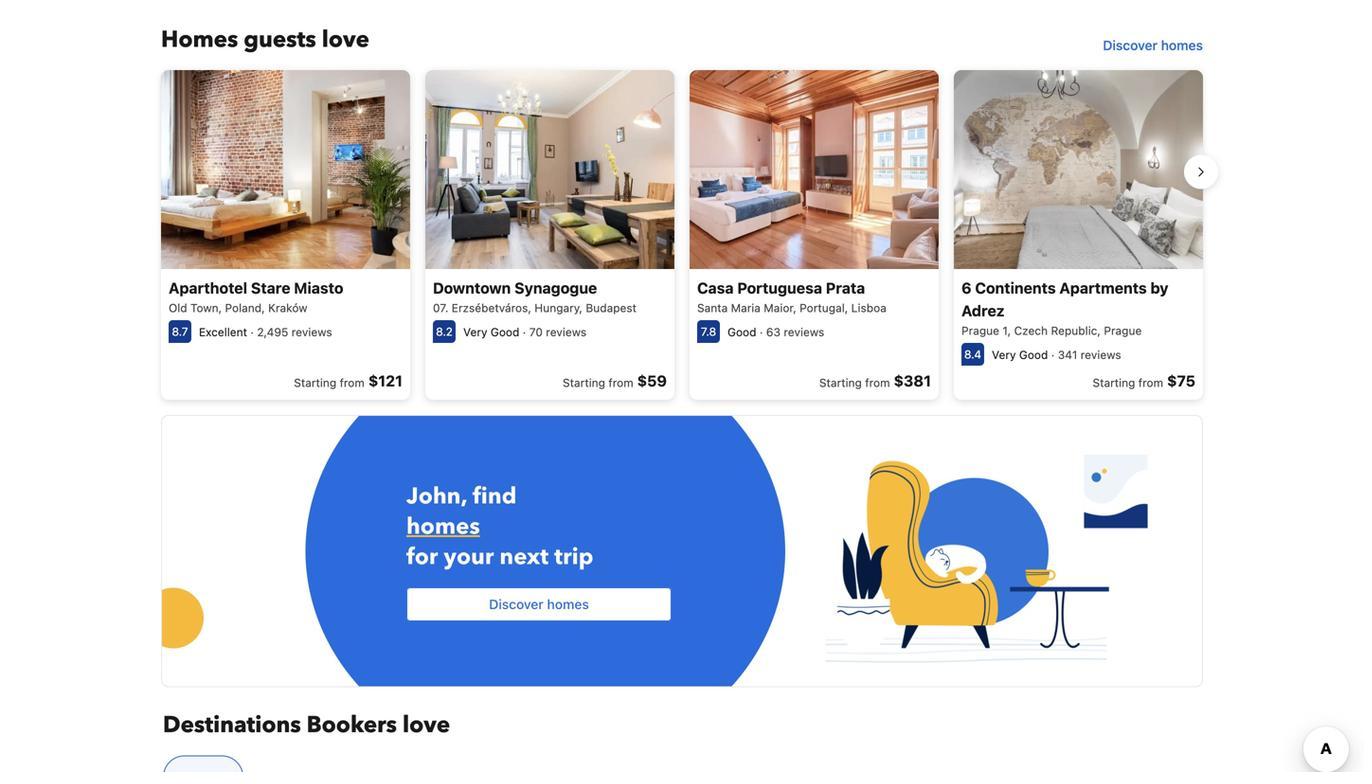 Task type: vqa. For each thing, say whether or not it's contained in the screenshot.


Task type: describe. For each thing, give the bounding box(es) containing it.
synagogue
[[515, 279, 597, 297]]

santa
[[697, 301, 728, 315]]

1,
[[1003, 324, 1011, 337]]

7.8 element
[[697, 320, 720, 343]]

63
[[766, 326, 781, 339]]

hungary,
[[535, 301, 583, 315]]

main content containing homes guests love
[[143, 0, 1218, 766]]

1 vertical spatial homes
[[406, 511, 480, 542]]

region inside main content
[[146, 62, 1218, 408]]

8.7
[[172, 325, 188, 338]]

excellent
[[199, 326, 247, 339]]

portuguesa
[[737, 279, 822, 297]]

good for adrez
[[1019, 348, 1048, 362]]

adrez
[[962, 302, 1005, 320]]

czech
[[1014, 324, 1048, 337]]

· left "63"
[[760, 326, 763, 339]]

reviews right "341"
[[1081, 348, 1121, 362]]

starting from $381
[[819, 372, 931, 390]]

· left the "2,495" at top
[[250, 326, 254, 339]]

for
[[406, 541, 438, 573]]

casa
[[697, 279, 734, 297]]

discover homes link
[[1095, 28, 1211, 62]]

1 vertical spatial discover homes
[[489, 596, 589, 612]]

trip
[[554, 541, 593, 573]]

prata
[[826, 279, 865, 297]]

good for hungary,
[[491, 326, 519, 339]]

destinations
[[163, 710, 301, 741]]

poland,
[[225, 301, 265, 315]]

guests
[[244, 24, 316, 55]]

good · 63 reviews
[[728, 326, 824, 339]]

starting for $121
[[294, 376, 336, 390]]

very for adrez
[[992, 348, 1016, 362]]

from for $75
[[1138, 376, 1163, 390]]

0 horizontal spatial discover
[[489, 596, 544, 612]]

very good element for hungary,
[[463, 326, 519, 339]]

starting from $75
[[1093, 372, 1195, 390]]

· left 70
[[523, 326, 526, 339]]

homes
[[161, 24, 238, 55]]

70
[[529, 326, 543, 339]]

1 horizontal spatial homes
[[547, 596, 589, 612]]

maria
[[731, 301, 761, 315]]

2 prague from the left
[[1104, 324, 1142, 337]]

from for $381
[[865, 376, 890, 390]]

john, find
[[406, 481, 517, 512]]

erzsébetváros,
[[452, 301, 531, 315]]

starting for $381
[[819, 376, 862, 390]]

aparthotel stare miasto old town, poland, kraków
[[169, 279, 343, 315]]

budapest
[[586, 301, 637, 315]]

destinations bookers love
[[163, 710, 450, 741]]

casa portuguesa prata santa maria maior, portugal, lisboa
[[697, 279, 886, 315]]

very good element for adrez
[[992, 348, 1048, 362]]

kraków
[[268, 301, 307, 315]]

republic,
[[1051, 324, 1101, 337]]

portugal,
[[800, 301, 848, 315]]

0 vertical spatial discover
[[1103, 37, 1158, 53]]

homes inside 'discover homes' link
[[1161, 37, 1203, 53]]

very good · 70 reviews
[[463, 326, 587, 339]]

by
[[1151, 279, 1169, 297]]



Task type: locate. For each thing, give the bounding box(es) containing it.
starting left $59
[[563, 376, 605, 390]]

starting
[[294, 376, 336, 390], [563, 376, 605, 390], [819, 376, 862, 390], [1093, 376, 1135, 390]]

from for $121
[[340, 376, 365, 390]]

tab list
[[155, 756, 1201, 772]]

0 vertical spatial discover homes
[[1103, 37, 1203, 53]]

very down '1,'
[[992, 348, 1016, 362]]

0 vertical spatial homes
[[1161, 37, 1203, 53]]

excellent element
[[199, 326, 247, 339]]

starting from $59
[[563, 372, 667, 390]]

from inside starting from $381
[[865, 376, 890, 390]]

1 horizontal spatial discover
[[1103, 37, 1158, 53]]

1 horizontal spatial love
[[403, 710, 450, 741]]

2,495
[[257, 326, 288, 339]]

1 vertical spatial love
[[403, 710, 450, 741]]

1 horizontal spatial very good element
[[992, 348, 1048, 362]]

very down 'erzsébetváros,'
[[463, 326, 487, 339]]

from inside starting from $75
[[1138, 376, 1163, 390]]

0 horizontal spatial love
[[322, 24, 369, 55]]

0 vertical spatial very good element
[[463, 326, 519, 339]]

excellent · 2,495 reviews
[[199, 326, 332, 339]]

love right guests
[[322, 24, 369, 55]]

2 starting from the left
[[563, 376, 605, 390]]

1 from from the left
[[340, 376, 365, 390]]

starting from $121
[[294, 372, 403, 390]]

very good element down czech
[[992, 348, 1048, 362]]

1 vertical spatial discover
[[489, 596, 544, 612]]

0 horizontal spatial prague
[[962, 324, 999, 337]]

from inside the starting from $121
[[340, 376, 365, 390]]

2 vertical spatial homes
[[547, 596, 589, 612]]

starting left the $121
[[294, 376, 336, 390]]

8.4 element
[[962, 343, 984, 366]]

7.8
[[701, 325, 716, 338]]

starting inside starting from $381
[[819, 376, 862, 390]]

2 horizontal spatial homes
[[1161, 37, 1203, 53]]

region containing aparthotel stare miasto
[[146, 62, 1218, 408]]

discover
[[1103, 37, 1158, 53], [489, 596, 544, 612]]

discover homes inside 'discover homes' link
[[1103, 37, 1203, 53]]

1 starting from the left
[[294, 376, 336, 390]]

0 horizontal spatial homes
[[406, 511, 480, 542]]

reviews right "63"
[[784, 326, 824, 339]]

from left $59
[[609, 376, 633, 390]]

1 horizontal spatial discover homes
[[1103, 37, 1203, 53]]

0 horizontal spatial very
[[463, 326, 487, 339]]

town,
[[190, 301, 222, 315]]

love for destinations bookers love
[[403, 710, 450, 741]]

apartments
[[1059, 279, 1147, 297]]

your
[[444, 541, 494, 573]]

region
[[146, 62, 1218, 408]]

prague down the "adrez"
[[962, 324, 999, 337]]

very good · 341 reviews
[[992, 348, 1121, 362]]

2 from from the left
[[609, 376, 633, 390]]

0 horizontal spatial good
[[491, 326, 519, 339]]

discover homes
[[1103, 37, 1203, 53], [489, 596, 589, 612]]

1 prague from the left
[[962, 324, 999, 337]]

starting for $75
[[1093, 376, 1135, 390]]

main content
[[143, 0, 1218, 766]]

from for $59
[[609, 376, 633, 390]]

good
[[491, 326, 519, 339], [728, 326, 756, 339], [1019, 348, 1048, 362]]

6
[[962, 279, 972, 297]]

good element
[[728, 326, 756, 339]]

stare
[[251, 279, 290, 297]]

starting for $59
[[563, 376, 605, 390]]

$381
[[894, 372, 931, 390]]

very good element
[[463, 326, 519, 339], [992, 348, 1048, 362]]

3 starting from the left
[[819, 376, 862, 390]]

$59
[[637, 372, 667, 390]]

0 vertical spatial very
[[463, 326, 487, 339]]

from left $75
[[1138, 376, 1163, 390]]

miasto
[[294, 279, 343, 297]]

love inside main content
[[322, 24, 369, 55]]

1 horizontal spatial good
[[728, 326, 756, 339]]

from inside starting from $59
[[609, 376, 633, 390]]

starting inside starting from $75
[[1093, 376, 1135, 390]]

1 vertical spatial very
[[992, 348, 1016, 362]]

0 vertical spatial love
[[322, 24, 369, 55]]

aparthotel
[[169, 279, 247, 297]]

bookers
[[307, 710, 397, 741]]

continents
[[975, 279, 1056, 297]]

0 horizontal spatial very good element
[[463, 326, 519, 339]]

from left '$381'
[[865, 376, 890, 390]]

starting left '$381'
[[819, 376, 862, 390]]

lisboa
[[851, 301, 886, 315]]

good down maria
[[728, 326, 756, 339]]

reviews
[[292, 326, 332, 339], [546, 326, 587, 339], [784, 326, 824, 339], [1081, 348, 1121, 362]]

downtown
[[433, 279, 511, 297]]

love for homes guests love
[[322, 24, 369, 55]]

old
[[169, 301, 187, 315]]

· left "341"
[[1051, 348, 1055, 362]]

8.4
[[964, 348, 981, 361]]

3 from from the left
[[865, 376, 890, 390]]

homes guests love
[[161, 24, 369, 55]]

341
[[1058, 348, 1077, 362]]

next
[[500, 541, 549, 573]]

homes
[[1161, 37, 1203, 53], [406, 511, 480, 542], [547, 596, 589, 612]]

$75
[[1167, 372, 1195, 390]]

1 vertical spatial very good element
[[992, 348, 1048, 362]]

4 starting from the left
[[1093, 376, 1135, 390]]

0 horizontal spatial discover homes
[[489, 596, 589, 612]]

$121
[[368, 372, 403, 390]]

from
[[340, 376, 365, 390], [609, 376, 633, 390], [865, 376, 890, 390], [1138, 376, 1163, 390]]

john,
[[406, 481, 467, 512]]

6 continents apartments by adrez prague 1, czech republic, prague
[[962, 279, 1169, 337]]

prague down apartments
[[1104, 324, 1142, 337]]

very
[[463, 326, 487, 339], [992, 348, 1016, 362]]

·
[[250, 326, 254, 339], [523, 326, 526, 339], [760, 326, 763, 339], [1051, 348, 1055, 362]]

downtown synagogue 07. erzsébetváros, hungary, budapest
[[433, 279, 637, 315]]

prague
[[962, 324, 999, 337], [1104, 324, 1142, 337]]

8.2 element
[[433, 320, 456, 343]]

1 horizontal spatial very
[[992, 348, 1016, 362]]

find
[[473, 481, 517, 512]]

for your next trip
[[406, 541, 593, 573]]

good down 'erzsébetváros,'
[[491, 326, 519, 339]]

starting inside the starting from $121
[[294, 376, 336, 390]]

love
[[322, 24, 369, 55], [403, 710, 450, 741]]

8.2
[[436, 325, 453, 338]]

from left the $121
[[340, 376, 365, 390]]

4 from from the left
[[1138, 376, 1163, 390]]

very good element down 'erzsébetváros,'
[[463, 326, 519, 339]]

2 horizontal spatial good
[[1019, 348, 1048, 362]]

reviews down kraków
[[292, 326, 332, 339]]

reviews down hungary,
[[546, 326, 587, 339]]

very for hungary,
[[463, 326, 487, 339]]

love right "bookers"
[[403, 710, 450, 741]]

starting down very good · 341 reviews
[[1093, 376, 1135, 390]]

07.
[[433, 301, 448, 315]]

8.7 element
[[169, 320, 191, 343]]

starting inside starting from $59
[[563, 376, 605, 390]]

good down czech
[[1019, 348, 1048, 362]]

1 horizontal spatial prague
[[1104, 324, 1142, 337]]

maior,
[[764, 301, 796, 315]]



